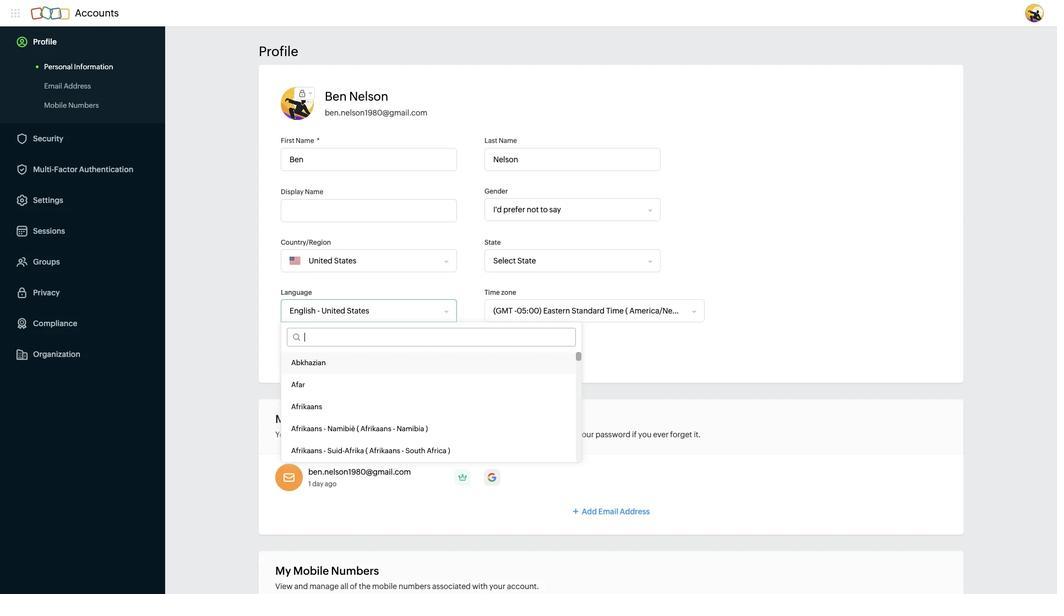 Task type: locate. For each thing, give the bounding box(es) containing it.
email right add
[[599, 508, 619, 517]]

my inside my email addresses you can use the following email addresses to sign in to your account and also to reset your password if you ever forget it.
[[275, 413, 291, 426]]

namibia
[[397, 425, 424, 433]]

name for display
[[305, 188, 323, 196]]

primary image
[[455, 470, 471, 486]]

multi-
[[33, 165, 54, 174]]

name for first
[[296, 137, 314, 145]]

0 horizontal spatial (
[[357, 425, 359, 433]]

address right add
[[620, 508, 650, 517]]

save button
[[281, 339, 336, 361]]

0 horizontal spatial )
[[426, 425, 428, 433]]

1 vertical spatial my
[[275, 565, 291, 578]]

the inside my mobile numbers view and manage all of the mobile numbers associated with your account.
[[359, 583, 371, 592]]

) right the namibia
[[426, 425, 428, 433]]

numbers
[[68, 101, 99, 110], [331, 565, 379, 578]]

0 horizontal spatial and
[[294, 583, 308, 592]]

2 my from the top
[[275, 565, 291, 578]]

my
[[275, 413, 291, 426], [275, 565, 291, 578]]

factor
[[54, 165, 78, 174]]

-
[[324, 425, 326, 433], [393, 425, 395, 433], [324, 447, 326, 456], [402, 447, 404, 456]]

afrikaans - namibië ( afrikaans - namibia )
[[291, 425, 428, 433]]

authentication
[[79, 165, 133, 174]]

my for my mobile numbers
[[275, 565, 291, 578]]

your right reset
[[578, 431, 594, 440]]

0 vertical spatial numbers
[[68, 101, 99, 110]]

personal information
[[44, 63, 113, 71]]

your right in
[[470, 431, 486, 440]]

and
[[519, 431, 532, 440], [294, 583, 308, 592]]

settings
[[33, 196, 63, 205]]

you
[[275, 431, 289, 440]]

suid-
[[328, 447, 345, 456]]

address down personal information
[[64, 82, 91, 90]]

privacy
[[33, 289, 60, 297]]

afrikaans down email
[[369, 447, 400, 456]]

organization
[[33, 350, 80, 359]]

afrikaans right you
[[291, 425, 322, 433]]

cancel button
[[349, 339, 407, 361]]

profile up "mprivacy" "image" at left
[[259, 44, 298, 59]]

your right with
[[490, 583, 506, 592]]

in
[[452, 431, 459, 440]]

afrikaans down use
[[291, 447, 322, 456]]

display name
[[281, 188, 323, 196]]

2 vertical spatial email
[[599, 508, 619, 517]]

name right display on the top of the page
[[305, 188, 323, 196]]

my for my email addresses
[[275, 413, 291, 426]]

2 horizontal spatial to
[[550, 431, 557, 440]]

1 vertical spatial (
[[366, 447, 368, 456]]

( right afrika
[[366, 447, 368, 456]]

to left sign
[[427, 431, 434, 440]]

country/region
[[281, 239, 331, 247]]

) right africa
[[448, 447, 450, 456]]

None text field
[[485, 148, 661, 171], [281, 199, 457, 223], [485, 148, 661, 171], [281, 199, 457, 223]]

my up view
[[275, 565, 291, 578]]

addresses
[[324, 413, 379, 426]]

1 vertical spatial email
[[293, 413, 322, 426]]

2 horizontal spatial email
[[599, 508, 619, 517]]

time zone
[[485, 289, 516, 297]]

account
[[487, 431, 517, 440]]

Search... field
[[300, 329, 575, 346]]

my up you
[[275, 413, 291, 426]]

my inside my mobile numbers view and manage all of the mobile numbers associated with your account.
[[275, 565, 291, 578]]

0 horizontal spatial your
[[470, 431, 486, 440]]

0 horizontal spatial to
[[427, 431, 434, 440]]

1 horizontal spatial your
[[490, 583, 506, 592]]

email address
[[44, 82, 91, 90]]

email down personal
[[44, 82, 62, 90]]

numbers up of
[[331, 565, 379, 578]]

mprivacy image
[[295, 88, 310, 100]]

0 horizontal spatial mobile
[[44, 101, 67, 110]]

all
[[340, 583, 348, 592]]

mobile inside my mobile numbers view and manage all of the mobile numbers associated with your account.
[[293, 565, 329, 578]]

0 horizontal spatial the
[[319, 431, 331, 440]]

to
[[427, 431, 434, 440], [461, 431, 468, 440], [550, 431, 557, 440]]

1 vertical spatial mobile
[[293, 565, 329, 578]]

0 vertical spatial the
[[319, 431, 331, 440]]

0 vertical spatial my
[[275, 413, 291, 426]]

1 horizontal spatial mobile
[[293, 565, 329, 578]]

1 vertical spatial and
[[294, 583, 308, 592]]

afrikaans for afrikaans - suid-afrika ( afrikaans - south africa )
[[291, 447, 322, 456]]

accounts
[[75, 7, 119, 19]]

numbers
[[399, 583, 431, 592]]

1 horizontal spatial the
[[359, 583, 371, 592]]

0 vertical spatial mobile
[[44, 101, 67, 110]]

name right last
[[499, 137, 517, 145]]

the right use
[[319, 431, 331, 440]]

(
[[357, 425, 359, 433], [366, 447, 368, 456]]

0 horizontal spatial email
[[44, 82, 62, 90]]

3 to from the left
[[550, 431, 557, 440]]

ben.nelson1980@gmail.com down afrika
[[308, 468, 411, 477]]

)
[[426, 425, 428, 433], [448, 447, 450, 456]]

zone
[[501, 289, 516, 297]]

my mobile numbers view and manage all of the mobile numbers associated with your account.
[[275, 565, 539, 592]]

and left also
[[519, 431, 532, 440]]

time
[[485, 289, 500, 297]]

can
[[291, 431, 304, 440]]

1 vertical spatial )
[[448, 447, 450, 456]]

also
[[534, 431, 548, 440]]

it.
[[694, 431, 701, 440]]

day
[[312, 481, 324, 489]]

1 vertical spatial numbers
[[331, 565, 379, 578]]

1 horizontal spatial )
[[448, 447, 450, 456]]

use
[[305, 431, 318, 440]]

1 horizontal spatial email
[[293, 413, 322, 426]]

nelson
[[349, 90, 388, 104]]

the right of
[[359, 583, 371, 592]]

ben
[[325, 90, 347, 104]]

afrikaans down afar
[[291, 403, 322, 411]]

afar
[[291, 381, 305, 389]]

sessions
[[33, 227, 65, 236]]

add email address
[[582, 508, 650, 517]]

( right namibië
[[357, 425, 359, 433]]

0 horizontal spatial profile
[[33, 37, 57, 46]]

first name *
[[281, 137, 320, 145]]

afrikaans
[[291, 403, 322, 411], [291, 425, 322, 433], [361, 425, 392, 433], [291, 447, 322, 456], [369, 447, 400, 456]]

1 horizontal spatial and
[[519, 431, 532, 440]]

1 horizontal spatial (
[[366, 447, 368, 456]]

numbers down email address
[[68, 101, 99, 110]]

1 horizontal spatial profile
[[259, 44, 298, 59]]

1 to from the left
[[427, 431, 434, 440]]

1 my from the top
[[275, 413, 291, 426]]

to right also
[[550, 431, 557, 440]]

1 horizontal spatial to
[[461, 431, 468, 440]]

None field
[[485, 199, 649, 221], [301, 250, 441, 272], [485, 250, 649, 272], [281, 300, 445, 322], [485, 300, 693, 322], [485, 199, 649, 221], [301, 250, 441, 272], [485, 250, 649, 272], [281, 300, 445, 322], [485, 300, 693, 322]]

information
[[74, 63, 113, 71]]

0 horizontal spatial address
[[64, 82, 91, 90]]

to right in
[[461, 431, 468, 440]]

email
[[44, 82, 62, 90], [293, 413, 322, 426], [599, 508, 619, 517]]

0 vertical spatial address
[[64, 82, 91, 90]]

email inside my email addresses you can use the following email addresses to sign in to your account and also to reset your password if you ever forget it.
[[293, 413, 322, 426]]

the
[[319, 431, 331, 440], [359, 583, 371, 592]]

afrikaans for afrikaans - namibië ( afrikaans - namibia )
[[291, 425, 322, 433]]

mobile
[[372, 583, 397, 592]]

with
[[472, 583, 488, 592]]

0 vertical spatial email
[[44, 82, 62, 90]]

afrika
[[345, 447, 364, 456]]

reset
[[559, 431, 577, 440]]

ben.nelson1980@gmail.com
[[325, 109, 428, 117], [308, 468, 411, 477]]

email up use
[[293, 413, 322, 426]]

and right view
[[294, 583, 308, 592]]

ben.nelson1980@gmail.com down nelson
[[325, 109, 428, 117]]

1 vertical spatial the
[[359, 583, 371, 592]]

the inside my email addresses you can use the following email addresses to sign in to your account and also to reset your password if you ever forget it.
[[319, 431, 331, 440]]

1 horizontal spatial numbers
[[331, 565, 379, 578]]

None text field
[[281, 148, 457, 171]]

profile up personal
[[33, 37, 57, 46]]

address
[[64, 82, 91, 90], [620, 508, 650, 517]]

0 vertical spatial and
[[519, 431, 532, 440]]

mobile
[[44, 101, 67, 110], [293, 565, 329, 578]]

0 horizontal spatial numbers
[[68, 101, 99, 110]]

1 vertical spatial address
[[620, 508, 650, 517]]

name left the *
[[296, 137, 314, 145]]

your
[[470, 431, 486, 440], [578, 431, 594, 440], [490, 583, 506, 592]]

mobile up manage
[[293, 565, 329, 578]]

mobile down email address
[[44, 101, 67, 110]]

name
[[296, 137, 314, 145], [499, 137, 517, 145], [305, 188, 323, 196]]

profile
[[33, 37, 57, 46], [259, 44, 298, 59]]



Task type: describe. For each thing, give the bounding box(es) containing it.
*
[[317, 137, 320, 145]]

language
[[281, 289, 312, 297]]

email
[[368, 431, 387, 440]]

abkhazian
[[291, 359, 326, 367]]

save
[[300, 346, 317, 355]]

ago
[[325, 481, 337, 489]]

- right use
[[324, 425, 326, 433]]

namibië
[[328, 425, 355, 433]]

gender
[[485, 188, 508, 196]]

afrikaans up afrikaans - suid-afrika ( afrikaans - south africa )
[[361, 425, 392, 433]]

if
[[632, 431, 637, 440]]

add
[[582, 508, 597, 517]]

addresses
[[389, 431, 425, 440]]

africa
[[427, 447, 447, 456]]

of
[[350, 583, 357, 592]]

password
[[596, 431, 631, 440]]

personal
[[44, 63, 73, 71]]

afrikaans - suid-afrika ( afrikaans - south africa )
[[291, 447, 450, 456]]

and inside my mobile numbers view and manage all of the mobile numbers associated with your account.
[[294, 583, 308, 592]]

mobile numbers
[[44, 101, 99, 110]]

forget
[[670, 431, 693, 440]]

afrikaans for afrikaans
[[291, 403, 322, 411]]

first
[[281, 137, 295, 145]]

- left the namibia
[[393, 425, 395, 433]]

1 vertical spatial ben.nelson1980@gmail.com
[[308, 468, 411, 477]]

- left suid-
[[324, 447, 326, 456]]

view
[[275, 583, 293, 592]]

last
[[485, 137, 498, 145]]

numbers inside my mobile numbers view and manage all of the mobile numbers associated with your account.
[[331, 565, 379, 578]]

2 horizontal spatial your
[[578, 431, 594, 440]]

ever
[[653, 431, 669, 440]]

- left south
[[402, 447, 404, 456]]

sign
[[436, 431, 451, 440]]

groups
[[33, 258, 60, 267]]

south
[[406, 447, 426, 456]]

0 vertical spatial (
[[357, 425, 359, 433]]

1 horizontal spatial address
[[620, 508, 650, 517]]

associated
[[432, 583, 471, 592]]

manage
[[310, 583, 339, 592]]

email for my
[[293, 413, 322, 426]]

0 vertical spatial )
[[426, 425, 428, 433]]

display
[[281, 188, 304, 196]]

last name
[[485, 137, 517, 145]]

following
[[333, 431, 366, 440]]

1
[[308, 481, 311, 489]]

account.
[[507, 583, 539, 592]]

0 vertical spatial ben.nelson1980@gmail.com
[[325, 109, 428, 117]]

your inside my mobile numbers view and manage all of the mobile numbers associated with your account.
[[490, 583, 506, 592]]

cancel
[[365, 346, 391, 355]]

my email addresses you can use the following email addresses to sign in to your account and also to reset your password if you ever forget it.
[[275, 413, 701, 440]]

email for add
[[599, 508, 619, 517]]

and inside my email addresses you can use the following email addresses to sign in to your account and also to reset your password if you ever forget it.
[[519, 431, 532, 440]]

security
[[33, 134, 63, 143]]

you
[[639, 431, 652, 440]]

ben.nelson1980@gmail.com 1 day ago
[[308, 468, 411, 489]]

compliance
[[33, 319, 77, 328]]

ben nelson ben.nelson1980@gmail.com
[[325, 90, 428, 117]]

state
[[485, 239, 501, 247]]

name for last
[[499, 137, 517, 145]]

2 to from the left
[[461, 431, 468, 440]]

multi-factor authentication
[[33, 165, 133, 174]]



Task type: vqa. For each thing, say whether or not it's contained in the screenshot.
the Display
yes



